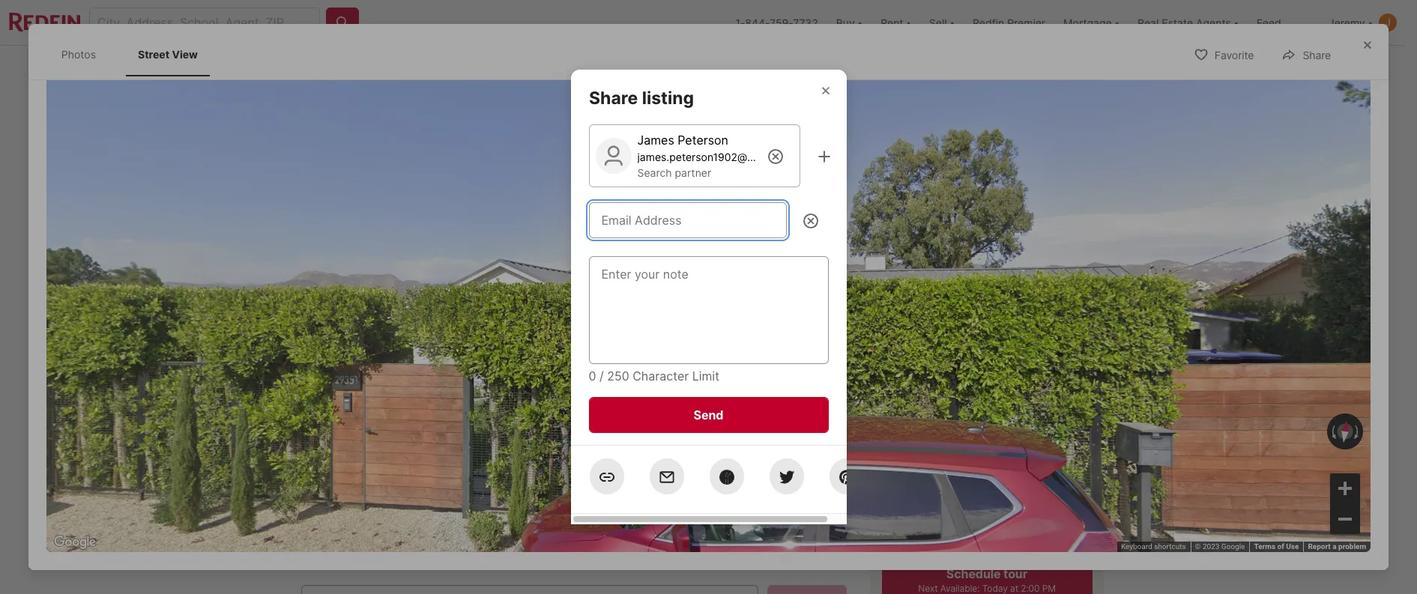 Task type: describe. For each thing, give the bounding box(es) containing it.
thursday
[[897, 481, 939, 491]]

schools tab
[[715, 49, 788, 85]]

street view button
[[313, 343, 419, 373]]

2023
[[1203, 543, 1220, 551]]

map entry image
[[747, 403, 847, 503]]

active link
[[375, 404, 413, 417]]

1 tab from the left
[[301, 49, 401, 85]]

ago
[[371, 104, 392, 115]]

google image
[[50, 533, 100, 552]]

share listing dialog containing share listing
[[571, 70, 865, 525]]

submit search image
[[335, 15, 350, 30]]

/mo
[[362, 491, 381, 504]]

at
[[1011, 583, 1019, 594]]

saturday
[[1029, 481, 1070, 491]]

1 horizontal spatial a
[[1333, 543, 1337, 551]]

in
[[918, 524, 927, 534]]

next
[[919, 583, 939, 594]]

share listing
[[589, 88, 694, 109]]

55 photos button
[[995, 343, 1093, 373]]

report a problem link
[[1308, 543, 1367, 551]]

chat
[[1057, 524, 1079, 534]]

get
[[384, 491, 402, 504]]

1-
[[736, 16, 745, 29]]

details
[[546, 60, 579, 73]]

est.
[[301, 491, 320, 504]]

share for share
[[1303, 49, 1331, 62]]

tour for tour via video chat
[[987, 524, 1011, 534]]

nov for 3
[[963, 439, 983, 450]]

55
[[1029, 351, 1042, 364]]

listing
[[642, 88, 694, 109]]

property details
[[500, 60, 579, 73]]

favorite
[[1215, 49, 1254, 62]]

street for tab list containing photos
[[138, 48, 170, 61]]

2:00
[[1022, 583, 1040, 594]]

2 for nov 2 thursday
[[897, 449, 914, 482]]

google
[[1222, 543, 1245, 551]]

&
[[636, 60, 643, 73]]

0 horizontal spatial a
[[940, 415, 947, 430]]

terms of use link
[[1254, 543, 1299, 551]]

send
[[694, 408, 724, 423]]

29351
[[301, 432, 338, 447]]

keyboard shortcuts
[[1121, 543, 1186, 551]]

bluewater
[[341, 432, 401, 447]]

peterson
[[678, 133, 729, 148]]

view inside tab
[[172, 48, 198, 61]]

shortcuts
[[1155, 543, 1186, 551]]

rd
[[403, 432, 419, 447]]

partner
[[675, 166, 712, 179]]

malibu
[[426, 432, 463, 447]]

share listing element
[[589, 70, 712, 109]]

tour via video chat
[[987, 524, 1079, 534]]

send button
[[589, 397, 829, 433]]

approved
[[426, 491, 475, 504]]

of
[[1278, 543, 1285, 551]]

property
[[500, 60, 543, 73]]

redfin premier button
[[964, 0, 1055, 45]]

nov for 2
[[897, 439, 917, 450]]

street view tab
[[126, 36, 210, 73]]

Email Address text field
[[602, 211, 774, 229]]

active
[[375, 404, 413, 417]]

tour for tour with a redfin premier agent
[[882, 415, 909, 430]]

friday
[[963, 481, 990, 491]]

user photo image
[[1379, 13, 1397, 31]]

1 vertical spatial premier
[[991, 415, 1037, 430]]

1-844-759-7732 link
[[736, 16, 818, 29]]

video
[[1029, 524, 1054, 534]]

street view inside tab
[[138, 48, 198, 61]]

use
[[1287, 543, 1299, 551]]

3,540 sq ft
[[647, 467, 698, 505]]

©
[[1195, 543, 1201, 551]]

pre-
[[404, 491, 426, 504]]

favorite button
[[1181, 39, 1267, 70]]

tour for tour in person
[[893, 524, 916, 534]]

schools
[[732, 60, 771, 73]]

nov for 4
[[1029, 439, 1049, 450]]

2 for new 2 hrs ago
[[343, 104, 349, 115]]

new 2 hrs ago
[[319, 104, 392, 115]]

redfin inside button
[[973, 16, 1005, 29]]

photos
[[61, 48, 96, 61]]

photos
[[1045, 351, 1080, 364]]

4 for 4 baths
[[575, 467, 587, 488]]

$8,295,000
[[301, 467, 402, 488]]

4 inside "nov 4 saturday"
[[1029, 449, 1047, 482]]

with
[[912, 415, 938, 430]]

comments
[[301, 549, 394, 570]]

redfin premier
[[973, 16, 1046, 29]]

© 2023 google
[[1195, 543, 1245, 551]]

sale & tax history tab
[[595, 49, 715, 85]]

keyboard shortcuts button
[[1121, 542, 1186, 553]]

via
[[1013, 524, 1026, 534]]



Task type: locate. For each thing, give the bounding box(es) containing it.
1 nov from the left
[[897, 439, 917, 450]]

hrs
[[351, 104, 369, 115]]

1 horizontal spatial view
[[381, 351, 406, 364]]

street
[[138, 48, 170, 61], [347, 351, 378, 364]]

terms
[[1254, 543, 1276, 551]]

, left the ca
[[463, 432, 466, 447]]

new 2 hrs ago link
[[301, 88, 864, 388]]

sale & tax history
[[612, 60, 698, 73]]

pm
[[1043, 583, 1056, 594]]

$8,295,000 est. $60,176 /mo get pre-approved
[[301, 467, 475, 504]]

0 horizontal spatial street view
[[138, 48, 198, 61]]

baths
[[575, 490, 608, 505]]

search
[[638, 166, 672, 179]]

share inside button
[[1303, 49, 1331, 62]]

7732
[[793, 16, 818, 29]]

a right with
[[940, 415, 947, 430]]

0 horizontal spatial 2
[[343, 104, 349, 115]]

1 vertical spatial redfin
[[950, 415, 988, 430]]

list box
[[882, 513, 1093, 546]]

250
[[607, 369, 629, 384]]

street inside tab
[[138, 48, 170, 61]]

share listing dialog containing photos
[[28, 24, 1389, 570]]

nov 3 friday
[[963, 439, 990, 491]]

photos tab
[[49, 36, 108, 73]]

tour in person
[[893, 524, 963, 534]]

baths link
[[575, 490, 608, 505]]

street for street view button
[[347, 351, 378, 364]]

0 vertical spatial street view
[[138, 48, 198, 61]]

1 vertical spatial a
[[1333, 543, 1337, 551]]

nov down agent
[[1029, 439, 1049, 450]]

3
[[963, 449, 981, 482]]

street view inside button
[[347, 351, 406, 364]]

feed
[[1257, 16, 1282, 29]]

premier inside button
[[1008, 16, 1046, 29]]

2 , from the left
[[463, 432, 466, 447]]

1 horizontal spatial tab list
[[301, 46, 800, 85]]

0 horizontal spatial nov
[[897, 439, 917, 450]]

terms of use
[[1254, 543, 1299, 551]]

street view up '-'
[[347, 351, 406, 364]]

share down feed button
[[1303, 49, 1331, 62]]

new
[[319, 104, 341, 115]]

nov inside nov 3 friday
[[963, 439, 983, 450]]

keyboard
[[1121, 543, 1153, 551]]

4 inside 4 beds
[[511, 467, 523, 488]]

0 / 250 character limit
[[589, 369, 720, 384]]

0 horizontal spatial street
[[138, 48, 170, 61]]

0 horizontal spatial ,
[[419, 432, 423, 447]]

2 horizontal spatial nov
[[1029, 439, 1049, 450]]

share button
[[1269, 39, 1344, 70]]

-
[[368, 404, 372, 417]]

1 vertical spatial street view
[[347, 351, 406, 364]]

tab list containing property details
[[301, 46, 800, 85]]

4 up beds
[[511, 467, 523, 488]]

0 vertical spatial 2
[[343, 104, 349, 115]]

share for share listing
[[589, 88, 638, 109]]

844-
[[745, 16, 770, 29]]

0 horizontal spatial view
[[172, 48, 198, 61]]

sale
[[339, 404, 365, 417]]

schedule tour next available: today at 2:00 pm
[[919, 567, 1056, 594]]

1 vertical spatial view
[[381, 351, 406, 364]]

Enter your note text field
[[602, 265, 816, 355]]

None button
[[891, 433, 952, 498], [958, 434, 1018, 497], [1024, 434, 1084, 497], [891, 433, 952, 498], [958, 434, 1018, 497], [1024, 434, 1084, 497]]

90265
[[490, 432, 527, 447]]

/
[[600, 369, 604, 384]]

nov down tour with a redfin premier agent
[[963, 439, 983, 450]]

1 horizontal spatial nov
[[963, 439, 983, 450]]

4 up baths link
[[575, 467, 587, 488]]

3,540
[[647, 467, 698, 488]]

1 vertical spatial street
[[347, 351, 378, 364]]

nov down with
[[897, 439, 917, 450]]

2
[[343, 104, 349, 115], [897, 449, 914, 482]]

ft
[[665, 490, 676, 505]]

tour
[[882, 415, 909, 430], [893, 524, 916, 534], [987, 524, 1011, 534]]

29351 bluewater rd , malibu , ca 90265
[[301, 432, 527, 447]]

tab list containing photos
[[46, 33, 225, 76]]

759-
[[770, 16, 793, 29]]

4 beds
[[511, 467, 539, 505]]

tour left the via
[[987, 524, 1011, 534]]

street up for sale - active
[[347, 351, 378, 364]]

ca
[[470, 432, 487, 447]]

nov 2 thursday
[[897, 439, 939, 491]]

tax
[[646, 60, 661, 73]]

1 vertical spatial 2
[[897, 449, 914, 482]]

4 baths
[[575, 467, 608, 505]]

4 inside 4 baths
[[575, 467, 587, 488]]

0 horizontal spatial 4
[[511, 467, 523, 488]]

schedule
[[947, 567, 1002, 581]]

0 horizontal spatial share
[[589, 88, 638, 109]]

view up active
[[381, 351, 406, 364]]

tour left with
[[882, 415, 909, 430]]

street view
[[138, 48, 198, 61], [347, 351, 406, 364]]

4
[[1029, 449, 1047, 482], [511, 467, 523, 488], [575, 467, 587, 488]]

agent
[[1039, 415, 1073, 430]]

limit
[[692, 369, 720, 384]]

available:
[[941, 583, 980, 594]]

street down city, address, school, agent, zip search box
[[138, 48, 170, 61]]

james
[[638, 133, 675, 148]]

nov 4 saturday
[[1029, 439, 1070, 491]]

james peterson james.peterson1902@gmail.com search partner
[[638, 133, 798, 179]]

property details tab
[[483, 49, 595, 85]]

0 vertical spatial premier
[[1008, 16, 1046, 29]]

share down sale
[[589, 88, 638, 109]]

tab
[[301, 49, 401, 85], [401, 49, 483, 85]]

feed button
[[1248, 0, 1320, 45]]

james.peterson1902@gmail.com
[[638, 151, 798, 163]]

1 horizontal spatial street
[[347, 351, 378, 364]]

1 horizontal spatial 2
[[897, 449, 914, 482]]

4 for 4 beds
[[511, 467, 523, 488]]

55 photos
[[1029, 351, 1080, 364]]

character
[[633, 369, 689, 384]]

beds
[[511, 490, 539, 505]]

, left malibu
[[419, 432, 423, 447]]

1 vertical spatial share
[[589, 88, 638, 109]]

tour
[[1004, 567, 1028, 581]]

tour with a redfin premier agent
[[882, 415, 1073, 430]]

for sale - active
[[315, 404, 413, 417]]

street view down city, address, school, agent, zip search box
[[138, 48, 198, 61]]

$60,176
[[323, 491, 362, 504]]

1 horizontal spatial street view
[[347, 351, 406, 364]]

4 down agent
[[1029, 449, 1047, 482]]

problem
[[1339, 543, 1367, 551]]

premier
[[1008, 16, 1046, 29], [991, 415, 1037, 430]]

share listing dialog
[[28, 24, 1389, 570], [571, 70, 865, 525]]

3 nov from the left
[[1029, 439, 1049, 450]]

2 horizontal spatial 4
[[1029, 449, 1047, 482]]

0 vertical spatial view
[[172, 48, 198, 61]]

0 horizontal spatial tab list
[[46, 33, 225, 76]]

street inside button
[[347, 351, 378, 364]]

2 left hrs
[[343, 104, 349, 115]]

for
[[315, 404, 336, 417]]

person
[[929, 524, 963, 534]]

a
[[940, 415, 947, 430], [1333, 543, 1337, 551]]

City, Address, School, Agent, ZIP search field
[[89, 7, 320, 37]]

0 vertical spatial street
[[138, 48, 170, 61]]

0 vertical spatial a
[[940, 415, 947, 430]]

2 inside the nov 2 thursday
[[897, 449, 914, 482]]

view
[[172, 48, 198, 61], [381, 351, 406, 364]]

tab list
[[46, 33, 225, 76], [301, 46, 800, 85]]

1 horizontal spatial 4
[[575, 467, 587, 488]]

0 vertical spatial share
[[1303, 49, 1331, 62]]

sq
[[647, 490, 662, 505]]

1 , from the left
[[419, 432, 423, 447]]

1 horizontal spatial share
[[1303, 49, 1331, 62]]

0
[[589, 369, 596, 384]]

view inside button
[[381, 351, 406, 364]]

a right the report
[[1333, 543, 1337, 551]]

sale
[[612, 60, 633, 73]]

2 tab from the left
[[401, 49, 483, 85]]

29351 bluewater rd, malibu, ca 90265 image
[[301, 88, 864, 385], [870, 88, 1105, 233], [870, 239, 1105, 385]]

next image
[[1075, 453, 1099, 477]]

tour left 'in'
[[893, 524, 916, 534]]

0 vertical spatial redfin
[[973, 16, 1005, 29]]

nov inside the nov 2 thursday
[[897, 439, 917, 450]]

report
[[1308, 543, 1331, 551]]

nov inside "nov 4 saturday"
[[1029, 439, 1049, 450]]

view down city, address, school, agent, zip search box
[[172, 48, 198, 61]]

2 down with
[[897, 449, 914, 482]]

list box containing tour in person
[[882, 513, 1093, 546]]

2 nov from the left
[[963, 439, 983, 450]]

1 horizontal spatial ,
[[463, 432, 466, 447]]



Task type: vqa. For each thing, say whether or not it's contained in the screenshot.
Share for Share listing
yes



